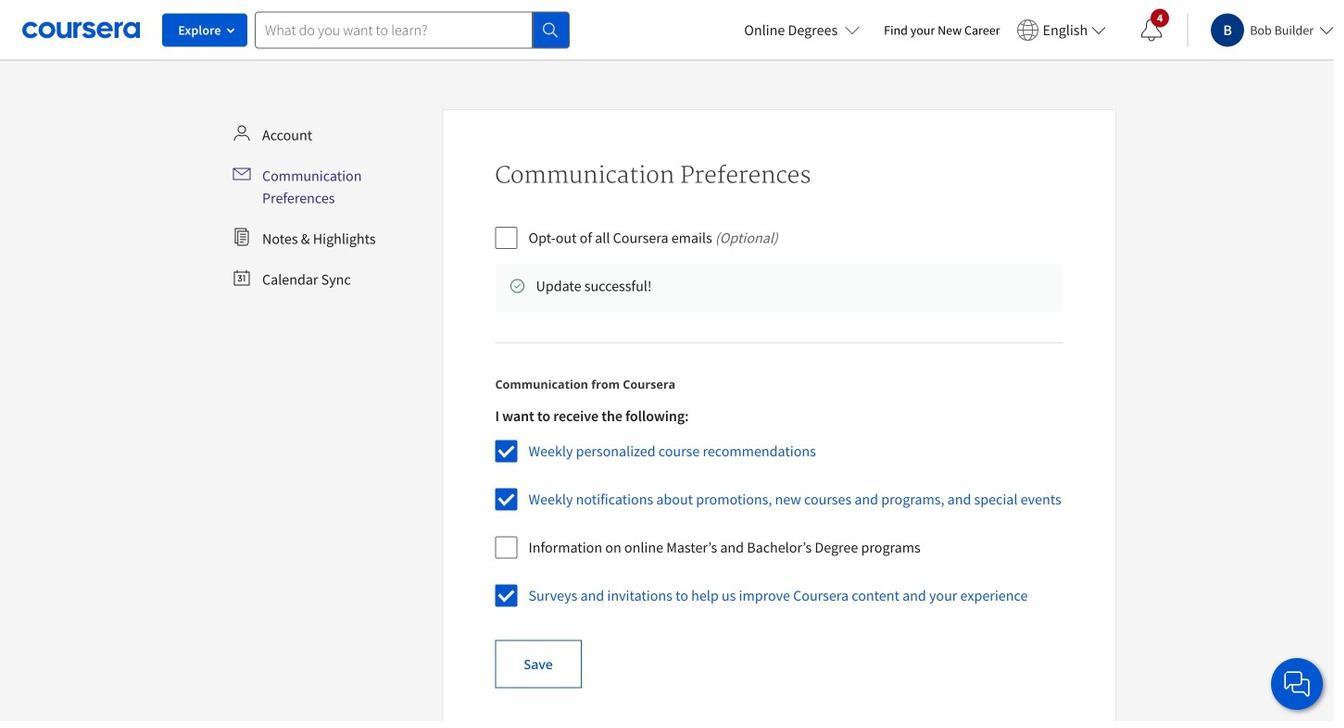 Task type: describe. For each thing, give the bounding box(es) containing it.
coursera image
[[22, 15, 140, 45]]



Task type: vqa. For each thing, say whether or not it's contained in the screenshot.
employees
no



Task type: locate. For each thing, give the bounding box(es) containing it.
None search field
[[255, 12, 570, 49]]

group
[[495, 407, 1062, 622]]

menu
[[225, 117, 435, 298]]

What do you want to learn? text field
[[255, 12, 533, 49]]



